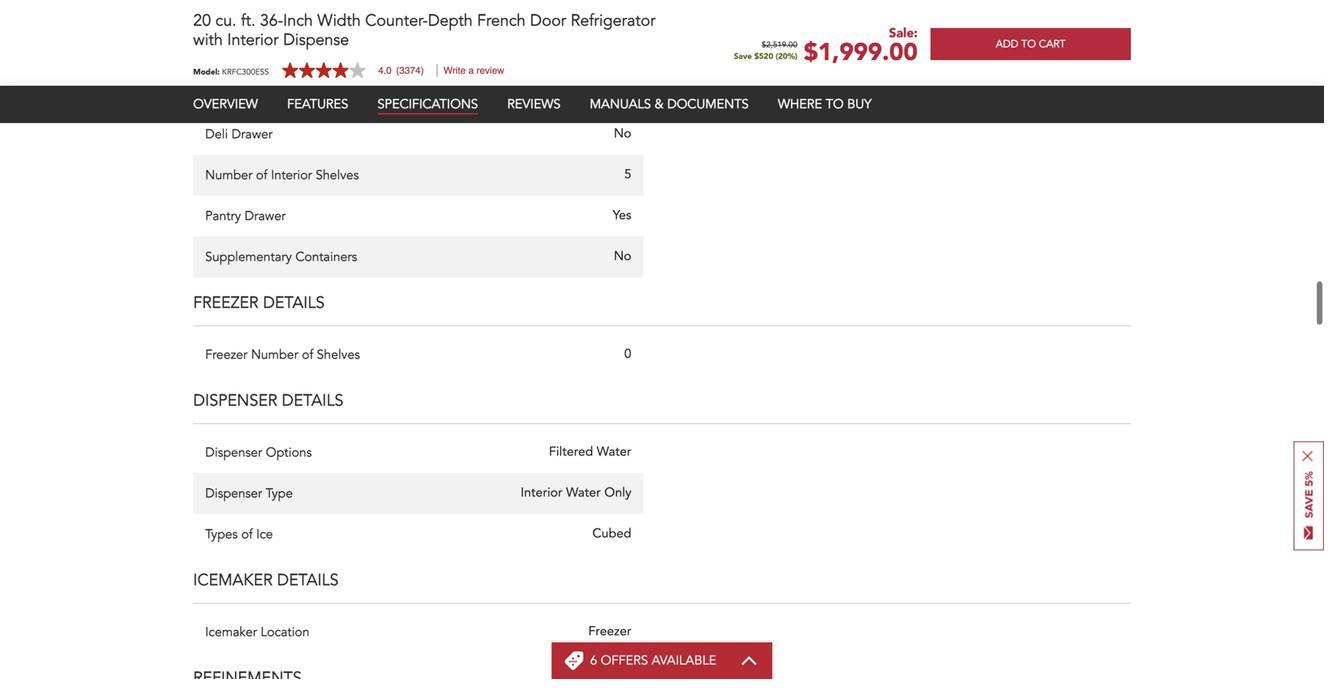 Task type: vqa. For each thing, say whether or not it's contained in the screenshot.
20 cu. ft. 36-Inch Width Counter-Depth French Door Refrigerator with Interior Dispense
yes



Task type: describe. For each thing, give the bounding box(es) containing it.
interior up pantry drawer
[[271, 166, 312, 184]]

details for dispenser details
[[282, 390, 344, 412]]

interior water only
[[521, 487, 632, 500]]

offers
[[601, 652, 648, 670]]

available
[[652, 652, 717, 670]]

deli
[[205, 125, 228, 143]]

20
[[193, 10, 211, 32]]

save
[[734, 51, 752, 62]]

dispense
[[283, 29, 349, 51]]

ice
[[256, 526, 273, 543]]

manuals & documents link
[[590, 95, 749, 113]]

1 vertical spatial location
[[261, 624, 310, 641]]

pantry drawer
[[205, 207, 286, 225]]

1 vertical spatial of
[[302, 346, 313, 364]]

(3374)
[[396, 65, 424, 76]]

36-
[[260, 10, 283, 32]]

no for deli drawer
[[614, 128, 632, 141]]

dispenser for dispenser details
[[193, 390, 277, 412]]

overview
[[193, 95, 258, 113]]

$2,519.00
[[762, 41, 798, 49]]

$520
[[755, 51, 774, 62]]

icemaker location
[[205, 624, 310, 641]]

shelves for number of interior shelves
[[316, 166, 359, 184]]

write a review button
[[444, 65, 505, 76]]

&
[[655, 95, 664, 113]]

counter-
[[365, 10, 428, 32]]

specifications link
[[378, 95, 478, 115]]

width
[[318, 10, 361, 32]]

features
[[287, 95, 349, 113]]

drawer for deli drawer
[[232, 125, 273, 143]]

add to cart button
[[931, 28, 1132, 60]]

drawer for pantry drawer
[[245, 207, 286, 225]]

interior inside "20 cu. ft. 36-inch width counter-depth french door refrigerator with interior dispense"
[[227, 29, 279, 51]]

filtered water
[[549, 446, 632, 459]]

promo tag image
[[565, 651, 584, 670]]

deli drawer
[[205, 125, 273, 143]]

sale: $1,999.00
[[804, 24, 918, 69]]

type
[[266, 485, 293, 502]]

6
[[590, 652, 598, 670]]

(20%)
[[776, 51, 798, 62]]

types of ice
[[205, 526, 273, 543]]

specifications
[[378, 95, 478, 113]]

0
[[625, 348, 632, 361]]

dispenser type
[[205, 485, 293, 502]]

cu.
[[216, 10, 237, 32]]

dispenser for dispenser type
[[205, 485, 262, 502]]

write
[[444, 65, 466, 76]]

4.0
[[378, 65, 392, 76]]

with
[[193, 29, 223, 51]]

reviews link
[[508, 95, 561, 113]]

water for dispenser options
[[597, 446, 632, 459]]

refrigerator details
[[193, 71, 375, 93]]

dispenser details
[[193, 390, 344, 412]]

details for icemaker details
[[277, 569, 339, 591]]

krfc300ess
[[222, 66, 269, 77]]

2 vertical spatial freezer
[[589, 626, 632, 639]]

1 vertical spatial number
[[251, 346, 298, 364]]

heading containing 6
[[590, 652, 717, 670]]

0 horizontal spatial refrigerator
[[193, 71, 308, 93]]

of for ice
[[241, 526, 253, 543]]

where to buy link
[[778, 95, 872, 113]]

freezer number of shelves
[[205, 346, 360, 364]]



Task type: locate. For each thing, give the bounding box(es) containing it.
inch
[[283, 10, 313, 32]]

freezer up offers
[[589, 626, 632, 639]]

only
[[605, 487, 632, 500]]

refrigerator up overview on the top of the page
[[193, 71, 308, 93]]

yes
[[613, 210, 632, 222]]

2 vertical spatial of
[[241, 526, 253, 543]]

water left only
[[566, 487, 601, 500]]

buy
[[848, 95, 872, 113]]

number of interior shelves
[[205, 166, 359, 184]]

to
[[826, 95, 844, 113]]

shelves
[[316, 166, 359, 184], [317, 346, 360, 364]]

drawer right deli
[[232, 125, 273, 143]]

of for interior
[[256, 166, 268, 184]]

interior right door
[[590, 30, 632, 43]]

interior
[[227, 29, 279, 51], [590, 30, 632, 43], [271, 166, 312, 184], [521, 487, 563, 500]]

0 horizontal spatial of
[[241, 526, 253, 543]]

dispenser up dispenser type
[[205, 444, 262, 461]]

2 vertical spatial water
[[566, 487, 601, 500]]

number up dispenser details
[[251, 346, 298, 364]]

1 vertical spatial dispenser
[[205, 444, 262, 461]]

1 vertical spatial refrigerator
[[193, 71, 308, 93]]

2 no from the top
[[614, 251, 632, 263]]

0 vertical spatial refrigerator
[[571, 10, 656, 32]]

freezer down freezer details
[[205, 346, 248, 364]]

0 vertical spatial freezer
[[193, 292, 259, 314]]

overview link
[[193, 95, 258, 113]]

cart
[[1040, 37, 1066, 51]]

refrigerator right door
[[571, 10, 656, 32]]

water
[[205, 27, 239, 45], [597, 446, 632, 459], [566, 487, 601, 500]]

features link
[[287, 95, 349, 113]]

chevron icon image
[[741, 656, 759, 666]]

details
[[313, 71, 375, 93], [263, 292, 325, 314], [282, 390, 344, 412], [277, 569, 339, 591]]

to
[[1022, 37, 1037, 51]]

pantry
[[205, 207, 241, 225]]

1 vertical spatial shelves
[[317, 346, 360, 364]]

add to cart
[[996, 37, 1066, 51]]

icemaker for icemaker location
[[205, 624, 257, 641]]

icemaker details
[[193, 569, 339, 591]]

1 no from the top
[[614, 128, 632, 141]]

dispenser options
[[205, 444, 312, 461]]

details for freezer details
[[263, 292, 325, 314]]

icemaker for icemaker details
[[193, 569, 273, 591]]

of up dispenser details
[[302, 346, 313, 364]]

shelves for freezer number of shelves
[[317, 346, 360, 364]]

20 cu. ft. 36-inch width counter-depth french door refrigerator with interior dispense
[[193, 10, 656, 51]]

1 vertical spatial water
[[597, 446, 632, 459]]

of left ice
[[241, 526, 253, 543]]

water up only
[[597, 446, 632, 459]]

documents
[[668, 95, 749, 113]]

write a review
[[444, 65, 505, 76]]

details down the supplementary containers
[[263, 292, 325, 314]]

0 vertical spatial no
[[614, 128, 632, 141]]

drawer
[[232, 125, 273, 143], [245, 207, 286, 225]]

heading
[[590, 652, 717, 670]]

dispenser for dispenser options
[[205, 444, 262, 461]]

$1,999.00
[[804, 36, 918, 69]]

ft.
[[241, 10, 256, 32]]

drawer right pantry
[[245, 207, 286, 225]]

icemaker down icemaker details
[[205, 624, 257, 641]]

types
[[205, 526, 238, 543]]

containers
[[296, 248, 357, 266]]

details down the freezer number of shelves
[[282, 390, 344, 412]]

2 horizontal spatial of
[[302, 346, 313, 364]]

dispenser up "dispenser options"
[[193, 390, 277, 412]]

dispenser
[[193, 390, 277, 412], [205, 444, 262, 461], [205, 485, 262, 502]]

interior down filtered
[[521, 487, 563, 500]]

door
[[530, 10, 567, 32]]

1 vertical spatial icemaker
[[205, 624, 257, 641]]

water left ft. on the top of page
[[205, 27, 239, 45]]

1 vertical spatial freezer
[[205, 346, 248, 364]]

model:
[[193, 66, 220, 77]]

location
[[275, 27, 324, 45], [261, 624, 310, 641]]

options
[[266, 444, 312, 461]]

1 vertical spatial no
[[614, 251, 632, 263]]

freezer for freezer number of shelves
[[205, 346, 248, 364]]

freezer for freezer details
[[193, 292, 259, 314]]

1 horizontal spatial refrigerator
[[571, 10, 656, 32]]

of up pantry drawer
[[256, 166, 268, 184]]

french
[[477, 10, 526, 32]]

water filter location
[[205, 27, 324, 45]]

0 vertical spatial water
[[205, 27, 239, 45]]

no for supplementary containers
[[614, 251, 632, 263]]

no down manuals
[[614, 128, 632, 141]]

1 horizontal spatial of
[[256, 166, 268, 184]]

of
[[256, 166, 268, 184], [302, 346, 313, 364], [241, 526, 253, 543]]

4.0 (3374)
[[378, 65, 424, 76]]

supplementary containers
[[205, 248, 357, 266]]

1 vertical spatial drawer
[[245, 207, 286, 225]]

icemaker down types of ice
[[193, 569, 273, 591]]

0 vertical spatial shelves
[[316, 166, 359, 184]]

freezer details
[[193, 292, 325, 314]]

filter
[[243, 27, 272, 45]]

0 vertical spatial icemaker
[[193, 569, 273, 591]]

0 vertical spatial number
[[205, 166, 253, 184]]

manuals & documents
[[590, 95, 749, 113]]

no
[[614, 128, 632, 141], [614, 251, 632, 263]]

reviews
[[508, 95, 561, 113]]

freezer
[[193, 292, 259, 314], [205, 346, 248, 364], [589, 626, 632, 639]]

number up pantry
[[205, 166, 253, 184]]

details up the icemaker location
[[277, 569, 339, 591]]

depth
[[428, 10, 473, 32]]

details up features
[[313, 71, 375, 93]]

supplementary
[[205, 248, 292, 266]]

refrigerator inside "20 cu. ft. 36-inch width counter-depth french door refrigerator with interior dispense"
[[571, 10, 656, 32]]

cubed
[[593, 528, 632, 541]]

model: krfc300ess
[[193, 66, 269, 77]]

0 vertical spatial of
[[256, 166, 268, 184]]

0 vertical spatial location
[[275, 27, 324, 45]]

where
[[778, 95, 823, 113]]

$2,519.00 save $520 (20%)
[[734, 41, 798, 62]]

interior up krfc300ess
[[227, 29, 279, 51]]

refrigerator
[[571, 10, 656, 32], [193, 71, 308, 93]]

freezer down 'supplementary'
[[193, 292, 259, 314]]

sale:
[[890, 24, 918, 42]]

icemaker
[[193, 569, 273, 591], [205, 624, 257, 641]]

manuals
[[590, 95, 651, 113]]

dispenser up types of ice
[[205, 485, 262, 502]]

where to buy
[[778, 95, 872, 113]]

add
[[996, 37, 1019, 51]]

close image
[[1303, 451, 1314, 462]]

2 vertical spatial dispenser
[[205, 485, 262, 502]]

details for refrigerator details
[[313, 71, 375, 93]]

no down yes
[[614, 251, 632, 263]]

filtered
[[549, 446, 594, 459]]

0 vertical spatial dispenser
[[193, 390, 277, 412]]

5
[[625, 169, 632, 181]]

number
[[205, 166, 253, 184], [251, 346, 298, 364]]

water for dispenser type
[[566, 487, 601, 500]]

6 offers available
[[590, 652, 717, 670]]

review
[[477, 65, 505, 76]]

a
[[469, 65, 474, 76]]

0 vertical spatial drawer
[[232, 125, 273, 143]]



